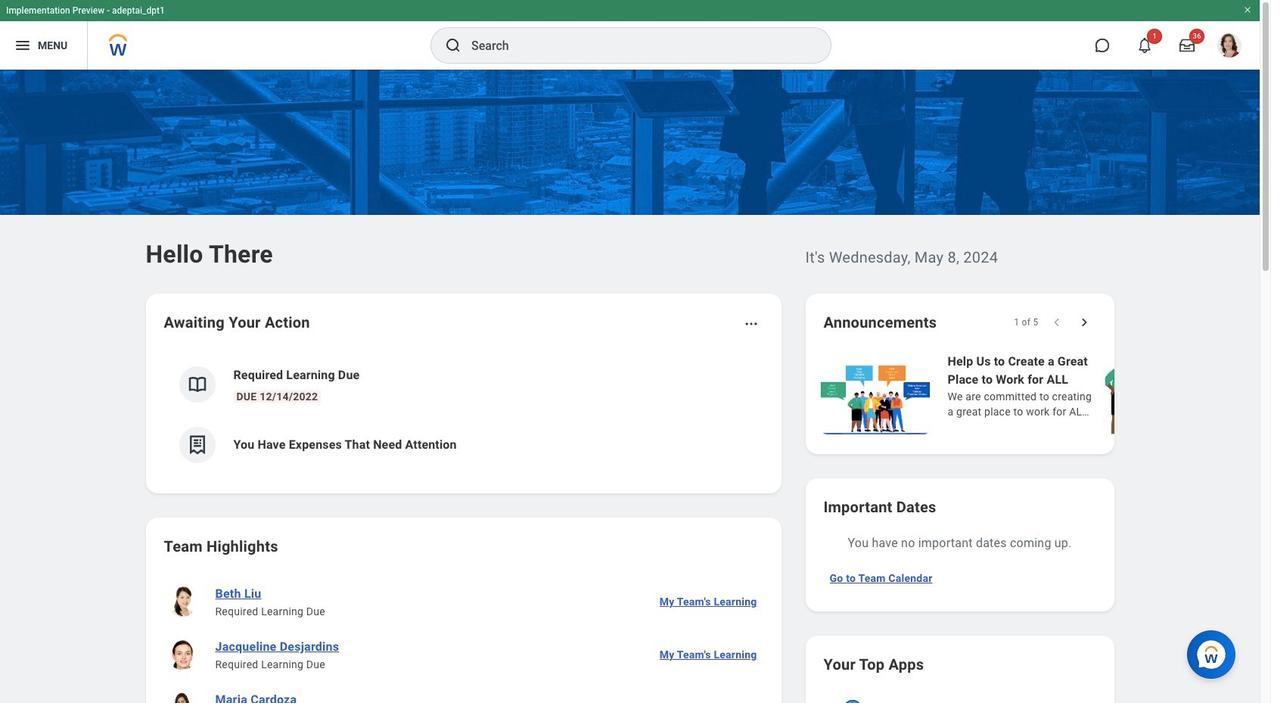 Task type: vqa. For each thing, say whether or not it's contained in the screenshot.
"Employee" 'popup button'
no



Task type: describe. For each thing, give the bounding box(es) containing it.
search image
[[444, 36, 463, 55]]

notifications large image
[[1138, 38, 1153, 53]]

profile logan mcneil image
[[1218, 33, 1242, 61]]

chevron right small image
[[1077, 315, 1092, 330]]

chevron left small image
[[1050, 315, 1065, 330]]

dashboard expenses image
[[186, 434, 209, 457]]

inbox large image
[[1180, 38, 1195, 53]]



Task type: locate. For each thing, give the bounding box(es) containing it.
related actions image
[[744, 316, 759, 332]]

book open image
[[186, 373, 209, 396]]

status
[[1015, 316, 1039, 329]]

list
[[818, 351, 1272, 436], [164, 354, 764, 475], [164, 575, 764, 703]]

banner
[[0, 0, 1261, 70]]

main content
[[0, 70, 1272, 703]]

Search Workday  search field
[[472, 29, 800, 62]]

close environment banner image
[[1244, 5, 1253, 14]]

justify image
[[14, 36, 32, 55]]



